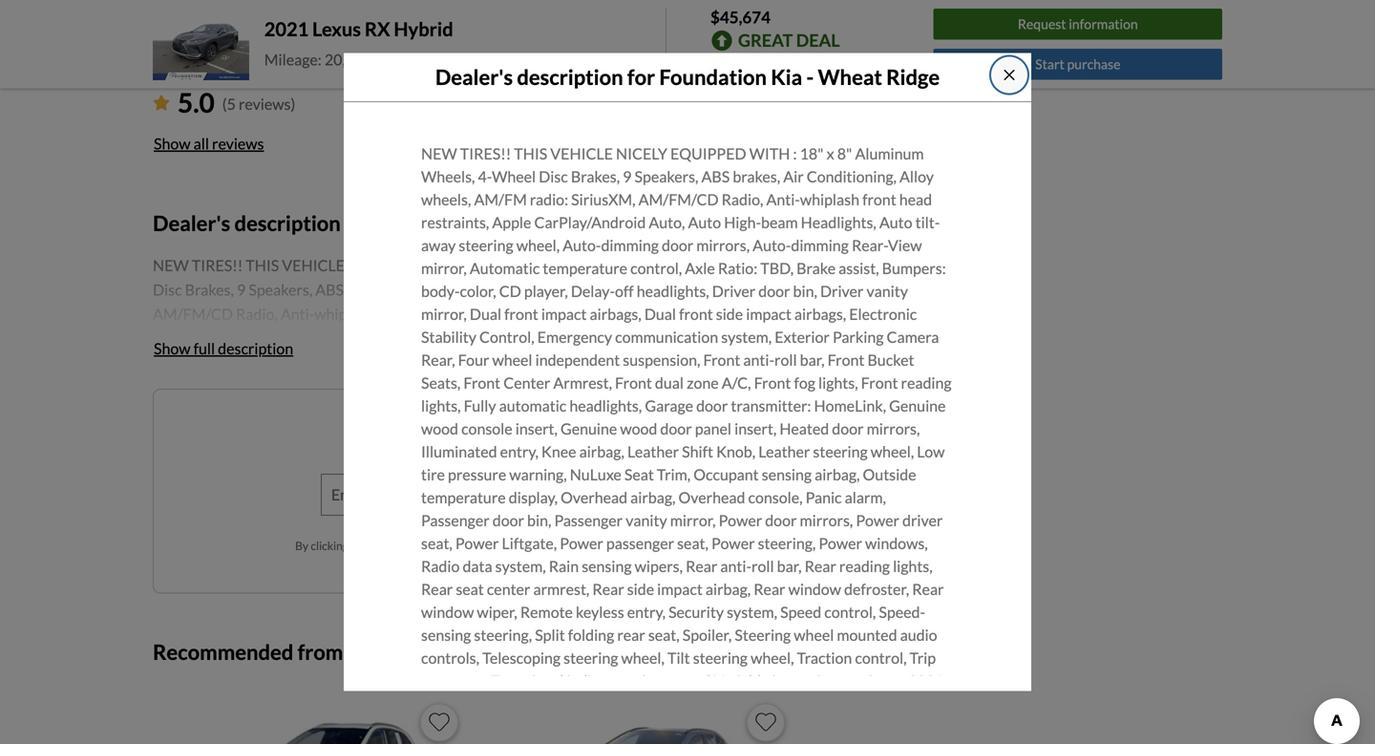 Task type: describe. For each thing, give the bounding box(es) containing it.
console,
[[749, 488, 803, 507]]

nuluxe
[[570, 465, 622, 484]]

and inside new tires!! this vehicle nicely equipped with : 18" x 8" aluminum wheels, 4-wheel disc brakes, 9 speakers, abs brakes, air conditioning, alloy wheels, am/fm radio: siriusxm, am/fm/cd radio, anti-whiplash front head restraints, apple carplay/android auto, auto high-beam headlights, auto tilt- away steering wheel, auto-dimming door mirrors, auto-dimming rear-view mirror, automatic temperature control, axle ratio: tbd, brake assist, bumpers: body-color, cd player, delay-off headlights, driver door bin, driver vanity mirror, dual front impact airbags, dual front side impact airbags, electronic stability control, emergency communication system, exterior parking camera rear, four wheel independent suspension, front anti-roll bar, front bucket seats, front center armrest, front dual zone a/c, front fog lights, front reading lights, fully automatic headlights, garage door transmitter: homelink, genuine wood console insert, genuine wood door panel insert, heated door mirrors, illuminated entry, knee airbag, leather shift knob, leather steering wheel, low tire pressure warning, nuluxe seat trim, occupant sensing airbag, outside temperature display, overhead airbag, overhead console, panic alarm, passenger door bin, passenger vanity mirror, power door mirrors, power driver seat, power liftgate, power passenger seat, power steering, power windows, radio data system, rain sensing wipers, rear anti-roll bar, rear reading lights, rear seat center armrest, rear side impact airbag, rear window defroster, rear window wiper, remote keyless entry, security system, speed control, speed- sensing steering, split folding rear seat, spoiler, steering wheel mounted audio controls, telescoping steering wheel, tilt steering wheel, traction control, trip computer, turn signal indicator mirrors, and variably intermittent wipers.  2021 lexus rx recent arrival! clean carfax. carfax one-owner. odometer is 9746 miles below market average!  31/28 city/highway mpg  awards:   * jd power initial quality study (iqs)   * alg residual va
[[686, 672, 711, 690]]

front down parking
[[828, 351, 865, 369]]

1 airbags, from the left
[[590, 305, 642, 323]]

1 dual from the left
[[470, 305, 502, 323]]

1 horizontal spatial sensing
[[582, 557, 632, 576]]

recommended from this dealer
[[153, 640, 446, 664]]

foundation
[[660, 65, 767, 89]]

front up a/c,
[[704, 351, 741, 369]]

deal
[[797, 30, 840, 51]]

stability
[[421, 328, 477, 346]]

knee
[[542, 442, 577, 461]]

1 vertical spatial side
[[627, 580, 655, 599]]

purchase
[[1068, 56, 1121, 72]]

zone
[[687, 374, 719, 392]]

listings
[[467, 422, 516, 441]]

door down "console,"
[[766, 511, 797, 530]]

0 vertical spatial control,
[[631, 259, 682, 278]]

door down auto,
[[662, 236, 694, 255]]

2 vertical spatial mirror,
[[670, 511, 716, 530]]

automatic
[[499, 397, 567, 415]]

(11
[[501, 50, 523, 69]]

0 vertical spatial headlights,
[[637, 282, 710, 301]]

lexus inside 2021 lexus rx hybrid mileage: 20,802 · wheat ridge, co (11 mi away)
[[312, 18, 361, 40]]

wheat inside 2021 lexus rx hybrid mileage: 20,802 · wheat ridge, co (11 mi away)
[[382, 50, 428, 69]]

notify
[[348, 422, 392, 441]]

1 dimming from the left
[[601, 236, 659, 255]]

city/highway
[[697, 718, 789, 736]]

use
[[631, 539, 650, 552]]

0 horizontal spatial entry,
[[500, 442, 539, 461]]

0 vertical spatial bin,
[[794, 282, 818, 301]]

below
[[761, 57, 803, 76]]

start purchase
[[1036, 56, 1121, 72]]

2 overhead from the left
[[679, 488, 746, 507]]

0 vertical spatial bar,
[[800, 351, 825, 369]]

data
[[463, 557, 493, 576]]

0 vertical spatial mirror,
[[421, 259, 467, 278]]

headlights,
[[801, 213, 877, 232]]

9746
[[421, 718, 457, 736]]

seat, up radio
[[421, 534, 453, 553]]

0 horizontal spatial genuine
[[561, 420, 617, 438]]

door down tbd,
[[759, 282, 791, 301]]

me,"
[[385, 539, 406, 552]]

below
[[498, 718, 538, 736]]

1 vertical spatial this
[[347, 640, 382, 664]]

0 horizontal spatial impact
[[542, 305, 587, 323]]

0 horizontal spatial front
[[505, 305, 539, 323]]

front down bucket
[[862, 374, 899, 392]]

mirrors, up low
[[867, 420, 920, 438]]

am/fm
[[474, 190, 527, 209]]

1 vertical spatial reading
[[840, 557, 890, 576]]

2 vertical spatial control,
[[856, 649, 907, 667]]

description for dealer's description for foundation kia - wheat ridge
[[517, 65, 624, 89]]

trim,
[[657, 465, 691, 484]]

20,802
[[325, 50, 372, 69]]

0 vertical spatial *
[[887, 718, 893, 736]]

0 horizontal spatial bin,
[[527, 511, 552, 530]]

by clicking "email me," you agree to our privacy policy and terms of use .
[[295, 539, 652, 552]]

wheel, down rear
[[622, 649, 665, 667]]

"email
[[351, 539, 383, 552]]

1 horizontal spatial temperature
[[543, 259, 628, 278]]

trip
[[910, 649, 936, 667]]

mirrors, down panic in the right of the page
[[800, 511, 854, 530]]

2021 lexus rx hybrid mileage: 20,802 · wheat ridge, co (11 mi away)
[[264, 18, 585, 69]]

2021 inside new tires!! this vehicle nicely equipped with : 18" x 8" aluminum wheels, 4-wheel disc brakes, 9 speakers, abs brakes, air conditioning, alloy wheels, am/fm radio: siriusxm, am/fm/cd radio, anti-whiplash front head restraints, apple carplay/android auto, auto high-beam headlights, auto tilt- away steering wheel, auto-dimming door mirrors, auto-dimming rear-view mirror, automatic temperature control, axle ratio: tbd, brake assist, bumpers: body-color, cd player, delay-off headlights, driver door bin, driver vanity mirror, dual front impact airbags, dual front side impact airbags, electronic stability control, emergency communication system, exterior parking camera rear, four wheel independent suspension, front anti-roll bar, front bucket seats, front center armrest, front dual zone a/c, front fog lights, front reading lights, fully automatic headlights, garage door transmitter: homelink, genuine wood console insert, genuine wood door panel insert, heated door mirrors, illuminated entry, knee airbag, leather shift knob, leather steering wheel, low tire pressure warning, nuluxe seat trim, occupant sensing airbag, outside temperature display, overhead airbag, overhead console, panic alarm, passenger door bin, passenger vanity mirror, power door mirrors, power driver seat, power liftgate, power passenger seat, power steering, power windows, radio data system, rain sensing wipers, rear anti-roll bar, rear reading lights, rear seat center armrest, rear side impact airbag, rear window defroster, rear window wiper, remote keyless entry, security system, speed control, speed- sensing steering, split folding rear seat, spoiler, steering wheel mounted audio controls, telescoping steering wheel, tilt steering wheel, traction control, trip computer, turn signal indicator mirrors, and variably intermittent wipers.  2021 lexus rx recent arrival! clean carfax. carfax one-owner. odometer is 9746 miles below market average!  31/28 city/highway mpg  awards:   * jd power initial quality study (iqs)   * alg residual va
[[909, 672, 944, 690]]

radio:
[[530, 190, 569, 209]]

recent
[[485, 695, 532, 713]]

airbag, up security
[[706, 580, 751, 599]]

0 vertical spatial and
[[565, 539, 583, 552]]

seat, up wipers,
[[678, 534, 709, 553]]

0 vertical spatial anti-
[[744, 351, 775, 369]]

me for email
[[595, 485, 615, 504]]

market inside new tires!! this vehicle nicely equipped with : 18" x 8" aluminum wheels, 4-wheel disc brakes, 9 speakers, abs brakes, air conditioning, alloy wheels, am/fm radio: siriusxm, am/fm/cd radio, anti-whiplash front head restraints, apple carplay/android auto, auto high-beam headlights, auto tilt- away steering wheel, auto-dimming door mirrors, auto-dimming rear-view mirror, automatic temperature control, axle ratio: tbd, brake assist, bumpers: body-color, cd player, delay-off headlights, driver door bin, driver vanity mirror, dual front impact airbags, dual front side impact airbags, electronic stability control, emergency communication system, exterior parking camera rear, four wheel independent suspension, front anti-roll bar, front bucket seats, front center armrest, front dual zone a/c, front fog lights, front reading lights, fully automatic headlights, garage door transmitter: homelink, genuine wood console insert, genuine wood door panel insert, heated door mirrors, illuminated entry, knee airbag, leather shift knob, leather steering wheel, low tire pressure warning, nuluxe seat trim, occupant sensing airbag, outside temperature display, overhead airbag, overhead console, panic alarm, passenger door bin, passenger vanity mirror, power door mirrors, power driver seat, power liftgate, power passenger seat, power steering, power windows, radio data system, rain sensing wipers, rear anti-roll bar, rear reading lights, rear seat center armrest, rear side impact airbag, rear window defroster, rear window wiper, remote keyless entry, security system, speed control, speed- sensing steering, split folding rear seat, spoiler, steering wheel mounted audio controls, telescoping steering wheel, tilt steering wheel, traction control, trip computer, turn signal indicator mirrors, and variably intermittent wipers.  2021 lexus rx recent arrival! clean carfax. carfax one-owner. odometer is 9746 miles below market average!  31/28 city/highway mpg  awards:   * jd power initial quality study (iqs)   * alg residual va
[[541, 718, 589, 736]]

wheel, down apple
[[517, 236, 560, 255]]

intermittent
[[772, 672, 855, 690]]

0 horizontal spatial roll
[[752, 557, 774, 576]]

rx inside new tires!! this vehicle nicely equipped with : 18" x 8" aluminum wheels, 4-wheel disc brakes, 9 speakers, abs brakes, air conditioning, alloy wheels, am/fm radio: siriusxm, am/fm/cd radio, anti-whiplash front head restraints, apple carplay/android auto, auto high-beam headlights, auto tilt- away steering wheel, auto-dimming door mirrors, auto-dimming rear-view mirror, automatic temperature control, axle ratio: tbd, brake assist, bumpers: body-color, cd player, delay-off headlights, driver door bin, driver vanity mirror, dual front impact airbags, dual front side impact airbags, electronic stability control, emergency communication system, exterior parking camera rear, four wheel independent suspension, front anti-roll bar, front bucket seats, front center armrest, front dual zone a/c, front fog lights, front reading lights, fully automatic headlights, garage door transmitter: homelink, genuine wood console insert, genuine wood door panel insert, heated door mirrors, illuminated entry, knee airbag, leather shift knob, leather steering wheel, low tire pressure warning, nuluxe seat trim, occupant sensing airbag, outside temperature display, overhead airbag, overhead console, panic alarm, passenger door bin, passenger vanity mirror, power door mirrors, power driver seat, power liftgate, power passenger seat, power steering, power windows, radio data system, rain sensing wipers, rear anti-roll bar, rear reading lights, rear seat center armrest, rear side impact airbag, rear window defroster, rear window wiper, remote keyless entry, security system, speed control, speed- sensing steering, split folding rear seat, spoiler, steering wheel mounted audio controls, telescoping steering wheel, tilt steering wheel, traction control, trip computer, turn signal indicator mirrors, and variably intermittent wipers.  2021 lexus rx recent arrival! clean carfax. carfax one-owner. odometer is 9746 miles below market average!  31/28 city/highway mpg  awards:   * jd power initial quality study (iqs)   * alg residual va
[[462, 695, 482, 713]]

Email address email field
[[322, 475, 531, 515]]

from
[[298, 640, 343, 664]]

wheels,
[[421, 167, 475, 186]]

seat
[[625, 465, 654, 484]]

bumpers:
[[883, 259, 947, 278]]

new
[[421, 144, 457, 163]]

is
[[916, 695, 926, 713]]

occupant
[[694, 465, 759, 484]]

2 insert, from the left
[[735, 420, 777, 438]]

request information button
[[934, 9, 1223, 40]]

dealer reviews
[[153, 44, 294, 69]]

1 vertical spatial anti-
[[721, 557, 752, 576]]

2 airbags, from the left
[[795, 305, 847, 323]]

airbag, down seat
[[631, 488, 676, 507]]

2 dual from the left
[[645, 305, 676, 323]]

turn
[[492, 672, 523, 690]]

$2,409 below market
[[711, 57, 854, 76]]

apple
[[492, 213, 532, 232]]

2 horizontal spatial impact
[[746, 305, 792, 323]]

tbd,
[[761, 259, 794, 278]]

dealer's description for foundation kia - wheat ridge dialog
[[344, 53, 1032, 744]]

0 vertical spatial side
[[716, 305, 743, 323]]

2021 lexus rx hybrid image
[[153, 8, 249, 80]]

request information
[[1018, 16, 1139, 32]]

2 vertical spatial system,
[[727, 603, 778, 622]]

mirrors, up 'ratio:'
[[697, 236, 750, 255]]

0 horizontal spatial wheel
[[493, 351, 533, 369]]

steering down spoiler,
[[693, 649, 748, 667]]

0 vertical spatial roll
[[775, 351, 797, 369]]

0 vertical spatial genuine
[[890, 397, 946, 415]]

steering down heated at the bottom right
[[813, 442, 868, 461]]

this
[[514, 144, 548, 163]]

front up transmitter:
[[754, 374, 791, 392]]

mi
[[526, 50, 543, 69]]

speakers,
[[635, 167, 699, 186]]

1 wood from the left
[[421, 420, 459, 438]]

door down homelink,
[[832, 420, 864, 438]]

am/fm/cd
[[639, 190, 719, 209]]

start
[[1036, 56, 1065, 72]]

description inside button
[[218, 339, 293, 358]]

scroll right image
[[775, 645, 783, 662]]

2 horizontal spatial front
[[863, 190, 897, 209]]

1 vertical spatial lights,
[[421, 397, 461, 415]]

view
[[888, 236, 922, 255]]

assist,
[[839, 259, 880, 278]]

1 horizontal spatial entry,
[[628, 603, 666, 622]]

0 horizontal spatial sensing
[[421, 626, 471, 645]]

close modal dealer's description for foundation kia - wheat ridge image
[[1002, 68, 1018, 83]]

2 passenger from the left
[[555, 511, 623, 530]]

carfax
[[696, 695, 754, 713]]

owner.
[[791, 695, 840, 713]]

fog
[[794, 374, 816, 392]]

1 vertical spatial control,
[[825, 603, 876, 622]]

brakes,
[[733, 167, 781, 186]]

0 vertical spatial sensing
[[762, 465, 812, 484]]

$45,674
[[711, 7, 771, 27]]

full
[[194, 339, 215, 358]]

windows,
[[866, 534, 928, 553]]

email
[[555, 485, 592, 504]]

1 vertical spatial bar,
[[777, 557, 802, 576]]

1 horizontal spatial impact
[[658, 580, 703, 599]]

console
[[462, 420, 513, 438]]

lexus inside new tires!! this vehicle nicely equipped with : 18" x 8" aluminum wheels, 4-wheel disc brakes, 9 speakers, abs brakes, air conditioning, alloy wheels, am/fm radio: siriusxm, am/fm/cd radio, anti-whiplash front head restraints, apple carplay/android auto, auto high-beam headlights, auto tilt- away steering wheel, auto-dimming door mirrors, auto-dimming rear-view mirror, automatic temperature control, axle ratio: tbd, brake assist, bumpers: body-color, cd player, delay-off headlights, driver door bin, driver vanity mirror, dual front impact airbags, dual front side impact airbags, electronic stability control, emergency communication system, exterior parking camera rear, four wheel independent suspension, front anti-roll bar, front bucket seats, front center armrest, front dual zone a/c, front fog lights, front reading lights, fully automatic headlights, garage door transmitter: homelink, genuine wood console insert, genuine wood door panel insert, heated door mirrors, illuminated entry, knee airbag, leather shift knob, leather steering wheel, low tire pressure warning, nuluxe seat trim, occupant sensing airbag, outside temperature display, overhead airbag, overhead console, panic alarm, passenger door bin, passenger vanity mirror, power door mirrors, power driver seat, power liftgate, power passenger seat, power steering, power windows, radio data system, rain sensing wipers, rear anti-roll bar, rear reading lights, rear seat center armrest, rear side impact airbag, rear window defroster, rear window wiper, remote keyless entry, security system, speed control, speed- sensing steering, split folding rear seat, spoiler, steering wheel mounted audio controls, telescoping steering wheel, tilt steering wheel, traction control, trip computer, turn signal indicator mirrors, and variably intermittent wipers.  2021 lexus rx recent arrival! clean carfax. carfax one-owner. odometer is 9746 miles below market average!  31/28 city/highway mpg  awards:   * jd power initial quality study (iqs)   * alg residual va
[[421, 695, 459, 713]]

radio,
[[722, 190, 764, 209]]

display,
[[509, 488, 558, 507]]

heated
[[780, 420, 830, 438]]

tilt-
[[916, 213, 940, 232]]

knob,
[[717, 442, 756, 461]]

folding
[[568, 626, 615, 645]]

camera
[[887, 328, 940, 346]]

1 horizontal spatial market
[[806, 57, 854, 76]]

clicking
[[311, 539, 349, 552]]

carplay/android
[[535, 213, 646, 232]]

outside
[[863, 465, 917, 484]]

·
[[375, 50, 379, 69]]

0 vertical spatial system,
[[722, 328, 772, 346]]

with
[[750, 144, 791, 163]]

restraints,
[[421, 213, 489, 232]]

delay-
[[571, 282, 615, 301]]

new tires!! this vehicle nicely equipped with : 18" x 8" aluminum wheels, 4-wheel disc brakes, 9 speakers, abs brakes, air conditioning, alloy wheels, am/fm radio: siriusxm, am/fm/cd radio, anti-whiplash front head restraints, apple carplay/android auto, auto high-beam headlights, auto tilt- away steering wheel, auto-dimming door mirrors, auto-dimming rear-view mirror, automatic temperature control, axle ratio: tbd, brake assist, bumpers: body-color, cd player, delay-off headlights, driver door bin, driver vanity mirror, dual front impact airbags, dual front side impact airbags, electronic stability control, emergency communication system, exterior parking camera rear, four wheel independent suspension, front anti-roll bar, front bucket seats, front center armrest, front dual zone a/c, front fog lights, front reading lights, fully automatic headlights, garage door transmitter: homelink, genuine wood console insert, genuine wood door panel insert, heated door mirrors, illuminated entry, knee airbag, leather shift knob, leather steering wheel, low tire pressure warning, nuluxe seat trim, occupant sensing airbag, outside temperature display, overhead airbag, overhead console, panic alarm, passenger door bin, passenger vanity mirror, power door mirrors, power driver seat, power liftgate, power passenger seat, power steering, power windows, radio data system, rain sensing wipers, rear anti-roll bar, rear reading lights, rear seat center armrest, rear side impact airbag, rear window defroster, rear window wiper, remote keyless entry, security system, speed control, speed- sensing steering, split folding rear seat, spoiler, steering wheel mounted audio controls, telescoping steering wheel, tilt steering wheel, traction control, trip computer, turn signal indicator mirrors, and variably intermittent wipers.  2021 lexus rx recent arrival! clean carfax. carfax one-owner. odometer is 9746 miles below market average!  31/28 city/highway mpg  awards:   * jd power initial quality study (iqs)   * alg residual va
[[421, 144, 952, 744]]

1 vertical spatial system,
[[496, 557, 546, 576]]



Task type: vqa. For each thing, say whether or not it's contained in the screenshot.
the top straight
no



Task type: locate. For each thing, give the bounding box(es) containing it.
me right notify
[[395, 422, 416, 441]]

scroll left image
[[719, 645, 727, 662]]

pressure
[[448, 465, 507, 484]]

1 horizontal spatial vanity
[[867, 282, 909, 301]]

2 vertical spatial sensing
[[421, 626, 471, 645]]

variably
[[714, 672, 769, 690]]

steering down folding
[[564, 649, 619, 667]]

parking
[[833, 328, 884, 346]]

abs
[[702, 167, 730, 186]]

rear-
[[852, 236, 888, 255]]

0 vertical spatial market
[[806, 57, 854, 76]]

computer,
[[421, 672, 489, 690]]

0 vertical spatial 2021
[[264, 18, 309, 40]]

temperature down pressure
[[421, 488, 506, 507]]

* left jd
[[887, 718, 893, 736]]

0 vertical spatial lights,
[[819, 374, 859, 392]]

leather
[[628, 442, 679, 461], [759, 442, 811, 461]]

18"
[[800, 144, 824, 163]]

auto,
[[649, 213, 685, 232]]

door up the panel
[[697, 397, 728, 415]]

0 horizontal spatial wheat
[[382, 50, 428, 69]]

dealer's for dealer's description for foundation kia - wheat ridge
[[436, 65, 513, 89]]

airbag, up panic in the right of the page
[[815, 465, 860, 484]]

1 vertical spatial vanity
[[626, 511, 668, 530]]

entry, up rear
[[628, 603, 666, 622]]

lights, down seats, at the bottom of the page
[[421, 397, 461, 415]]

front up the communication
[[679, 305, 713, 323]]

1 horizontal spatial dual
[[645, 305, 676, 323]]

-
[[807, 65, 814, 89]]

keyless
[[576, 603, 625, 622]]

telescoping
[[483, 649, 561, 667]]

illuminated
[[421, 442, 497, 461]]

vanity up electronic at top right
[[867, 282, 909, 301]]

traction
[[797, 649, 853, 667]]

tilt
[[668, 649, 690, 667]]

wheels,
[[421, 190, 471, 209]]

5.0
[[178, 86, 215, 118]]

airbag, up the nuluxe
[[580, 442, 625, 461]]

side down 'ratio:'
[[716, 305, 743, 323]]

1 horizontal spatial lights,
[[819, 374, 859, 392]]

1 horizontal spatial lexus
[[421, 695, 459, 713]]

control, up wipers.
[[856, 649, 907, 667]]

0 vertical spatial lexus
[[312, 18, 361, 40]]

and up rain
[[565, 539, 583, 552]]

0 horizontal spatial steering,
[[474, 626, 532, 645]]

2 driver from the left
[[821, 282, 864, 301]]

roll
[[775, 351, 797, 369], [752, 557, 774, 576]]

panic
[[806, 488, 842, 507]]

player,
[[524, 282, 568, 301]]

0 horizontal spatial passenger
[[421, 511, 490, 530]]

axle
[[685, 259, 715, 278]]

2 auto from the left
[[880, 213, 913, 232]]

this right 'from'
[[347, 640, 382, 664]]

1 vertical spatial bin,
[[527, 511, 552, 530]]

show for dealer's
[[154, 339, 191, 358]]

impact up security
[[658, 580, 703, 599]]

equipped
[[671, 144, 747, 163]]

2 dimming from the left
[[791, 236, 849, 255]]

wheel, up outside
[[871, 442, 915, 461]]

headlights, up the one
[[570, 397, 642, 415]]

bar, up speed at the right of the page
[[777, 557, 802, 576]]

2 show from the top
[[154, 339, 191, 358]]

auto-
[[563, 236, 601, 255], [753, 236, 791, 255]]

0 horizontal spatial airbags,
[[590, 305, 642, 323]]

roll up steering
[[752, 557, 774, 576]]

1 horizontal spatial overhead
[[679, 488, 746, 507]]

request
[[1018, 16, 1067, 32]]

jd
[[896, 718, 915, 736]]

wheat right -
[[818, 65, 883, 89]]

1 auto from the left
[[688, 213, 721, 232]]

1 horizontal spatial driver
[[821, 282, 864, 301]]

dealer
[[386, 640, 446, 664]]

carfax.
[[631, 695, 693, 713]]

homelink,
[[815, 397, 887, 415]]

1 horizontal spatial side
[[716, 305, 743, 323]]

0 horizontal spatial driver
[[713, 282, 756, 301]]

center
[[487, 580, 531, 599]]

2 auto- from the left
[[753, 236, 791, 255]]

steering, down wiper,
[[474, 626, 532, 645]]

dealer's left mi
[[436, 65, 513, 89]]

control, up off
[[631, 259, 682, 278]]

1 horizontal spatial genuine
[[890, 397, 946, 415]]

reading
[[902, 374, 952, 392], [840, 557, 890, 576]]

dual down color,
[[470, 305, 502, 323]]

1 insert, from the left
[[516, 420, 558, 438]]

show left 'all'
[[154, 134, 191, 153]]

2 horizontal spatial lights,
[[893, 557, 933, 576]]

0 vertical spatial wheel
[[493, 351, 533, 369]]

0 horizontal spatial auto
[[688, 213, 721, 232]]

1 horizontal spatial of
[[618, 539, 628, 552]]

dealer's down 'all'
[[153, 211, 231, 235]]

1 vertical spatial entry,
[[628, 603, 666, 622]]

wheat right ·
[[382, 50, 428, 69]]

0 horizontal spatial auto-
[[563, 236, 601, 255]]

of left 'use'
[[618, 539, 628, 552]]

0 horizontal spatial lights,
[[421, 397, 461, 415]]

0 horizontal spatial insert,
[[516, 420, 558, 438]]

privacy
[[492, 539, 530, 552]]

bin, down brake in the right of the page
[[794, 282, 818, 301]]

by
[[295, 539, 309, 552]]

me for notify
[[395, 422, 416, 441]]

2 wood from the left
[[620, 420, 658, 438]]

market down deal
[[806, 57, 854, 76]]

1 horizontal spatial dimming
[[791, 236, 849, 255]]

1 vertical spatial mirror,
[[421, 305, 467, 323]]

2021 inside 2021 lexus rx hybrid mileage: 20,802 · wheat ridge, co (11 mi away)
[[264, 18, 309, 40]]

1 driver from the left
[[713, 282, 756, 301]]

0 horizontal spatial this
[[347, 640, 382, 664]]

* left the alg
[[641, 741, 647, 744]]

0 vertical spatial entry,
[[500, 442, 539, 461]]

rx up miles
[[462, 695, 482, 713]]

overhead
[[561, 488, 628, 507], [679, 488, 746, 507]]

overhead down the nuluxe
[[561, 488, 628, 507]]

system, up steering
[[727, 603, 778, 622]]

0 horizontal spatial rx
[[365, 18, 390, 40]]

reading up 'defroster,'
[[840, 557, 890, 576]]

reading down bucket
[[902, 374, 952, 392]]

.
[[650, 539, 652, 552]]

0 horizontal spatial reading
[[840, 557, 890, 576]]

radio
[[421, 557, 460, 576]]

0 horizontal spatial of
[[419, 422, 433, 441]]

reviews inside show all reviews button
[[212, 134, 264, 153]]

0 horizontal spatial *
[[641, 741, 647, 744]]

0 vertical spatial description
[[517, 65, 624, 89]]

whiplash
[[801, 190, 860, 209]]

passenger up to
[[421, 511, 490, 530]]

fully
[[464, 397, 496, 415]]

dual up the communication
[[645, 305, 676, 323]]

31/28
[[653, 718, 694, 736]]

alloy
[[900, 167, 934, 186]]

and
[[565, 539, 583, 552], [686, 672, 711, 690]]

study
[[562, 741, 601, 744]]

temperature up delay-
[[543, 259, 628, 278]]

brakes,
[[571, 167, 620, 186]]

me inside button
[[595, 485, 615, 504]]

door up privacy on the bottom
[[493, 511, 524, 530]]

dimming up brake in the right of the page
[[791, 236, 849, 255]]

0 horizontal spatial and
[[565, 539, 583, 552]]

0 vertical spatial rx
[[365, 18, 390, 40]]

front left dual
[[615, 374, 652, 392]]

steering, down "console,"
[[758, 534, 816, 553]]

0 horizontal spatial leather
[[628, 442, 679, 461]]

0 horizontal spatial temperature
[[421, 488, 506, 507]]

1 vertical spatial me
[[595, 485, 615, 504]]

1 vertical spatial rx
[[462, 695, 482, 713]]

market
[[806, 57, 854, 76], [541, 718, 589, 736]]

auto- up tbd,
[[753, 236, 791, 255]]

dealer's inside dialog
[[436, 65, 513, 89]]

privacy policy link
[[492, 539, 562, 552]]

0 horizontal spatial market
[[541, 718, 589, 736]]

lexus up 20,802
[[312, 18, 361, 40]]

1 horizontal spatial front
[[679, 305, 713, 323]]

shift
[[682, 442, 714, 461]]

miles
[[460, 718, 495, 736]]

1 horizontal spatial insert,
[[735, 420, 777, 438]]

1 show from the top
[[154, 134, 191, 153]]

driver down assist,
[[821, 282, 864, 301]]

1 vertical spatial wheel
[[794, 626, 834, 645]]

1 horizontal spatial wood
[[620, 420, 658, 438]]

tires!!
[[460, 144, 511, 163]]

reviews up reviews)
[[220, 44, 294, 69]]

sensing up "console,"
[[762, 465, 812, 484]]

liftgate,
[[502, 534, 557, 553]]

of left new on the bottom left of the page
[[419, 422, 433, 441]]

auto down am/fm/cd
[[688, 213, 721, 232]]

armrest,
[[534, 580, 590, 599]]

genuine up low
[[890, 397, 946, 415]]

side
[[716, 305, 743, 323], [627, 580, 655, 599]]

residual
[[682, 741, 739, 744]]

auto up view
[[880, 213, 913, 232]]

dimming down auto,
[[601, 236, 659, 255]]

x
[[827, 144, 835, 163]]

sensing down terms
[[582, 557, 632, 576]]

5.0 (5 reviews)
[[178, 86, 295, 118]]

0 horizontal spatial lexus
[[312, 18, 361, 40]]

window up speed at the right of the page
[[789, 580, 842, 599]]

front up fully
[[464, 374, 501, 392]]

mirrors, up carfax.
[[630, 672, 683, 690]]

average!
[[592, 718, 650, 736]]

1 vertical spatial steering,
[[474, 626, 532, 645]]

alarm,
[[845, 488, 887, 507]]

airbags, down off
[[590, 305, 642, 323]]

1 horizontal spatial auto-
[[753, 236, 791, 255]]

star image
[[153, 95, 170, 110]]

bin, down display,
[[527, 511, 552, 530]]

market up study
[[541, 718, 589, 736]]

1 vertical spatial genuine
[[561, 420, 617, 438]]

anti-
[[767, 190, 801, 209]]

electronic
[[850, 305, 917, 323]]

0 horizontal spatial dual
[[470, 305, 502, 323]]

arrival!
[[535, 695, 586, 713]]

description for dealer's description
[[235, 211, 341, 235]]

1 horizontal spatial leather
[[759, 442, 811, 461]]

kia
[[771, 65, 803, 89]]

1 horizontal spatial wheel
[[794, 626, 834, 645]]

dealer
[[153, 44, 216, 69]]

sensing up controls,
[[421, 626, 471, 645]]

1 horizontal spatial 2021
[[909, 672, 944, 690]]

steering up automatic
[[459, 236, 514, 255]]

1 vertical spatial market
[[541, 718, 589, 736]]

0 vertical spatial of
[[419, 422, 433, 441]]

1 horizontal spatial auto
[[880, 213, 913, 232]]

sensing
[[762, 465, 812, 484], [582, 557, 632, 576], [421, 626, 471, 645]]

door down garage on the bottom of the page
[[661, 420, 692, 438]]

window down seat in the left of the page
[[421, 603, 474, 622]]

lexus up '9746'
[[421, 695, 459, 713]]

1 vertical spatial headlights,
[[570, 397, 642, 415]]

wheel, down steering
[[751, 649, 794, 667]]

rx inside 2021 lexus rx hybrid mileage: 20,802 · wheat ridge, co (11 mi away)
[[365, 18, 390, 40]]

lights, up homelink,
[[819, 374, 859, 392]]

0 horizontal spatial window
[[421, 603, 474, 622]]

1 vertical spatial window
[[421, 603, 474, 622]]

system, up a/c,
[[722, 328, 772, 346]]

1 passenger from the left
[[421, 511, 490, 530]]

show
[[154, 134, 191, 153], [154, 339, 191, 358]]

steering,
[[758, 534, 816, 553], [474, 626, 532, 645]]

mpg
[[792, 718, 826, 736]]

beam
[[762, 213, 798, 232]]

entry, down like
[[500, 442, 539, 461]]

2021 up mileage:
[[264, 18, 309, 40]]

description
[[517, 65, 624, 89], [235, 211, 341, 235], [218, 339, 293, 358]]

conditioning,
[[807, 167, 897, 186]]

1 horizontal spatial reading
[[902, 374, 952, 392]]

front down conditioning,
[[863, 190, 897, 209]]

0 vertical spatial window
[[789, 580, 842, 599]]

1 horizontal spatial airbags,
[[795, 305, 847, 323]]

start purchase button
[[934, 49, 1223, 80]]

nicely
[[616, 144, 668, 163]]

1 vertical spatial *
[[641, 741, 647, 744]]

genuine up knee
[[561, 420, 617, 438]]

wheat inside dialog
[[818, 65, 883, 89]]

2021
[[264, 18, 309, 40], [909, 672, 944, 690]]

impact up emergency
[[542, 305, 587, 323]]

dealer's for dealer's description
[[153, 211, 231, 235]]

audio
[[901, 626, 938, 645]]

armrest,
[[554, 374, 612, 392]]

like
[[519, 422, 543, 441]]

wiper,
[[477, 603, 518, 622]]

description inside dialog
[[517, 65, 624, 89]]

1 leather from the left
[[628, 442, 679, 461]]

independent
[[536, 351, 620, 369]]

1 auto- from the left
[[563, 236, 601, 255]]

1 horizontal spatial and
[[686, 672, 711, 690]]

center
[[504, 374, 551, 392]]

insert, down automatic
[[516, 420, 558, 438]]

1 horizontal spatial this
[[546, 422, 572, 441]]

system, down privacy policy link on the bottom left of page
[[496, 557, 546, 576]]

1 overhead from the left
[[561, 488, 628, 507]]

0 vertical spatial temperature
[[543, 259, 628, 278]]

1 horizontal spatial steering,
[[758, 534, 816, 553]]

clean
[[589, 695, 628, 713]]

seat, up tilt
[[649, 626, 680, 645]]

1 horizontal spatial roll
[[775, 351, 797, 369]]

insert, down transmitter:
[[735, 420, 777, 438]]

overhead down occupant on the right bottom of page
[[679, 488, 746, 507]]

lights, down windows,
[[893, 557, 933, 576]]

1 vertical spatial of
[[618, 539, 628, 552]]

anti- up security
[[721, 557, 752, 576]]

0 vertical spatial show
[[154, 134, 191, 153]]

0 vertical spatial reviews
[[220, 44, 294, 69]]

2 leather from the left
[[759, 442, 811, 461]]

9
[[623, 167, 632, 186]]

2021 down trip
[[909, 672, 944, 690]]

vanity up passenger
[[626, 511, 668, 530]]

1 horizontal spatial passenger
[[555, 511, 623, 530]]

0 horizontal spatial me
[[395, 422, 416, 441]]

show for dealer
[[154, 134, 191, 153]]

0 horizontal spatial vanity
[[626, 511, 668, 530]]

1 vertical spatial and
[[686, 672, 711, 690]]

2 vertical spatial lights,
[[893, 557, 933, 576]]

1 vertical spatial show
[[154, 339, 191, 358]]

this up knee
[[546, 422, 572, 441]]

off
[[615, 282, 634, 301]]

co
[[475, 50, 498, 69]]

mirror, down "body-"
[[421, 305, 467, 323]]

me down the nuluxe
[[595, 485, 615, 504]]

control, up mounted
[[825, 603, 876, 622]]

1 horizontal spatial dealer's
[[436, 65, 513, 89]]

emergency
[[538, 328, 613, 346]]

awards:
[[829, 718, 884, 736]]



